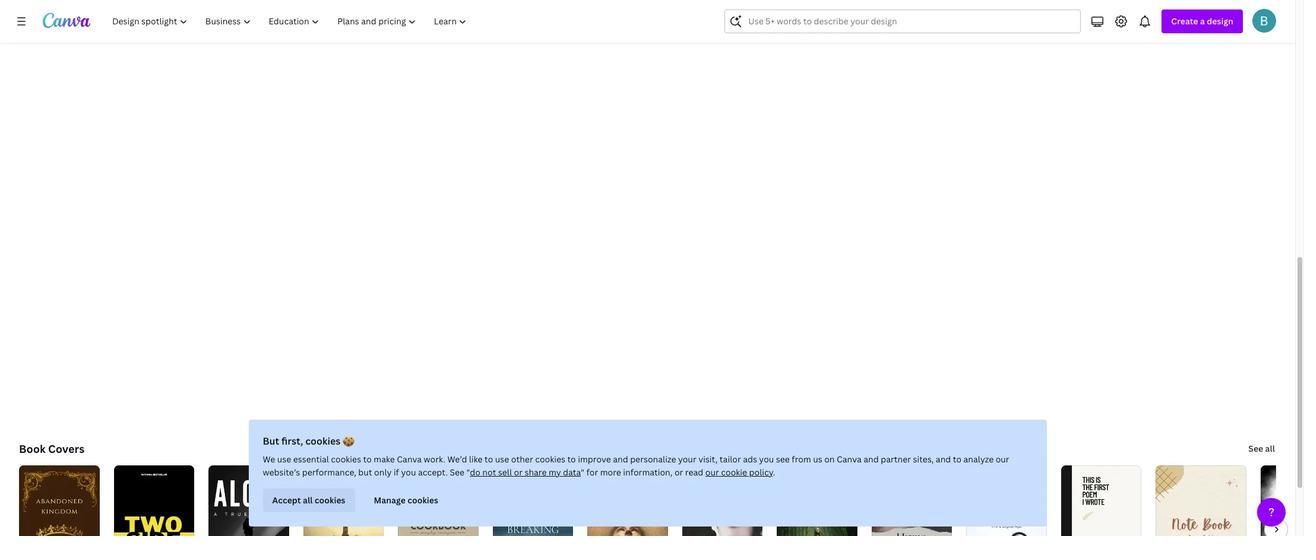 Task type: describe. For each thing, give the bounding box(es) containing it.
manage
[[374, 495, 406, 506]]

accept.
[[418, 467, 448, 478]]

but
[[263, 435, 279, 448]]

a
[[1200, 15, 1205, 27]]

top level navigation element
[[105, 10, 477, 33]]

not
[[482, 467, 496, 478]]

1 canva from the left
[[397, 454, 422, 465]]

manage cookies
[[374, 495, 438, 506]]

accept all cookies button
[[263, 489, 355, 513]]

make
[[374, 454, 395, 465]]

do not sell or share my data " for more information, or read our cookie policy .
[[470, 467, 775, 478]]

for
[[587, 467, 598, 478]]

cookies down 🍪
[[331, 454, 361, 465]]

on
[[825, 454, 835, 465]]

2 and from the left
[[864, 454, 879, 465]]

create
[[1172, 15, 1198, 27]]

🍪
[[343, 435, 355, 448]]

tailor
[[720, 454, 741, 465]]

partner
[[881, 454, 911, 465]]

us
[[813, 454, 823, 465]]

2 canva from the left
[[837, 454, 862, 465]]

but first, cookies 🍪
[[263, 435, 355, 448]]

like
[[469, 454, 483, 465]]

covers
[[48, 442, 84, 456]]

design
[[1207, 15, 1234, 27]]

accept
[[272, 495, 301, 506]]

see all
[[1249, 443, 1275, 454]]

website's
[[263, 467, 300, 478]]

1 vertical spatial our
[[705, 467, 719, 478]]

first,
[[282, 435, 303, 448]]

.
[[773, 467, 775, 478]]

all for accept
[[303, 495, 313, 506]]

cookies up essential
[[305, 435, 341, 448]]

cookies inside button
[[408, 495, 438, 506]]

manage cookies button
[[364, 489, 448, 513]]

our cookie policy link
[[705, 467, 773, 478]]

Search search field
[[749, 10, 1057, 33]]

all for see
[[1265, 443, 1275, 454]]

but first, cookies 🍪 dialog
[[249, 420, 1047, 527]]

analyze
[[964, 454, 994, 465]]

more
[[600, 467, 621, 478]]

3 to from the left
[[567, 454, 576, 465]]

essential
[[293, 454, 329, 465]]

brad klo image
[[1253, 9, 1276, 33]]

only
[[374, 467, 392, 478]]

3 and from the left
[[936, 454, 951, 465]]



Task type: locate. For each thing, give the bounding box(es) containing it.
other
[[511, 454, 533, 465]]

see inside we use essential cookies to make canva work. we'd like to use other cookies to improve and personalize your visit, tailor ads you see from us on canva and partner sites, and to analyze our website's performance, but only if you accept. see "
[[450, 467, 465, 478]]

0 horizontal spatial our
[[705, 467, 719, 478]]

or right sell
[[514, 467, 523, 478]]

2 " from the left
[[581, 467, 585, 478]]

0 horizontal spatial see
[[450, 467, 465, 478]]

and left partner
[[864, 454, 879, 465]]

ads
[[743, 454, 757, 465]]

visit,
[[699, 454, 718, 465]]

cookies inside 'button'
[[315, 495, 345, 506]]

2 horizontal spatial and
[[936, 454, 951, 465]]

1 horizontal spatial you
[[759, 454, 774, 465]]

cookies up my
[[535, 454, 565, 465]]

our down visit,
[[705, 467, 719, 478]]

we
[[263, 454, 275, 465]]

read
[[685, 467, 703, 478]]

we use essential cookies to make canva work. we'd like to use other cookies to improve and personalize your visit, tailor ads you see from us on canva and partner sites, and to analyze our website's performance, but only if you accept. see "
[[263, 454, 1010, 478]]

to right like
[[485, 454, 493, 465]]

cookie
[[721, 467, 747, 478]]

0 horizontal spatial canva
[[397, 454, 422, 465]]

our inside we use essential cookies to make canva work. we'd like to use other cookies to improve and personalize your visit, tailor ads you see from us on canva and partner sites, and to analyze our website's performance, but only if you accept. see "
[[996, 454, 1010, 465]]

your
[[678, 454, 697, 465]]

0 vertical spatial our
[[996, 454, 1010, 465]]

cookies
[[305, 435, 341, 448], [331, 454, 361, 465], [535, 454, 565, 465], [315, 495, 345, 506], [408, 495, 438, 506]]

and
[[613, 454, 628, 465], [864, 454, 879, 465], [936, 454, 951, 465]]

or
[[514, 467, 523, 478], [675, 467, 683, 478]]

to up data
[[567, 454, 576, 465]]

see inside see all link
[[1249, 443, 1263, 454]]

1 vertical spatial all
[[303, 495, 313, 506]]

1 horizontal spatial and
[[864, 454, 879, 465]]

1 horizontal spatial our
[[996, 454, 1010, 465]]

2 to from the left
[[485, 454, 493, 465]]

book
[[19, 442, 46, 456]]

1 or from the left
[[514, 467, 523, 478]]

to up but
[[363, 454, 372, 465]]

sell
[[498, 467, 512, 478]]

canva
[[397, 454, 422, 465], [837, 454, 862, 465]]

2 use from the left
[[495, 454, 509, 465]]

1 use from the left
[[277, 454, 291, 465]]

see
[[776, 454, 790, 465]]

use
[[277, 454, 291, 465], [495, 454, 509, 465]]

0 horizontal spatial "
[[467, 467, 470, 478]]

0 horizontal spatial all
[[303, 495, 313, 506]]

see all link
[[1248, 437, 1276, 461]]

see
[[1249, 443, 1263, 454], [450, 467, 465, 478]]

create a design
[[1172, 15, 1234, 27]]

information,
[[623, 467, 673, 478]]

1 horizontal spatial canva
[[837, 454, 862, 465]]

1 horizontal spatial see
[[1249, 443, 1263, 454]]

"
[[467, 467, 470, 478], [581, 467, 585, 478]]

performance,
[[302, 467, 356, 478]]

and up the do not sell or share my data " for more information, or read our cookie policy .
[[613, 454, 628, 465]]

you right if
[[401, 467, 416, 478]]

accept all cookies
[[272, 495, 345, 506]]

do
[[470, 467, 480, 478]]

0 vertical spatial all
[[1265, 443, 1275, 454]]

1 and from the left
[[613, 454, 628, 465]]

1 to from the left
[[363, 454, 372, 465]]

cookies down accept.
[[408, 495, 438, 506]]

personalize
[[630, 454, 676, 465]]

sites,
[[913, 454, 934, 465]]

share
[[525, 467, 547, 478]]

0 horizontal spatial use
[[277, 454, 291, 465]]

" inside we use essential cookies to make canva work. we'd like to use other cookies to improve and personalize your visit, tailor ads you see from us on canva and partner sites, and to analyze our website's performance, but only if you accept. see "
[[467, 467, 470, 478]]

all inside 'button'
[[303, 495, 313, 506]]

book covers
[[19, 442, 84, 456]]

improve
[[578, 454, 611, 465]]

we'd
[[448, 454, 467, 465]]

to
[[363, 454, 372, 465], [485, 454, 493, 465], [567, 454, 576, 465], [953, 454, 962, 465]]

use up website's
[[277, 454, 291, 465]]

None search field
[[725, 10, 1081, 33]]

do not sell or share my data link
[[470, 467, 581, 478]]

1 vertical spatial you
[[401, 467, 416, 478]]

" left for
[[581, 467, 585, 478]]

4 to from the left
[[953, 454, 962, 465]]

data
[[563, 467, 581, 478]]

" down like
[[467, 467, 470, 478]]

or left the read
[[675, 467, 683, 478]]

you
[[759, 454, 774, 465], [401, 467, 416, 478]]

our
[[996, 454, 1010, 465], [705, 467, 719, 478]]

work.
[[424, 454, 446, 465]]

create a design button
[[1162, 10, 1243, 33]]

0 horizontal spatial and
[[613, 454, 628, 465]]

0 vertical spatial you
[[759, 454, 774, 465]]

policy
[[749, 467, 773, 478]]

1 " from the left
[[467, 467, 470, 478]]

1 horizontal spatial "
[[581, 467, 585, 478]]

to left analyze
[[953, 454, 962, 465]]

use up sell
[[495, 454, 509, 465]]

book covers link
[[19, 442, 84, 456]]

from
[[792, 454, 811, 465]]

0 vertical spatial see
[[1249, 443, 1263, 454]]

1 horizontal spatial use
[[495, 454, 509, 465]]

but
[[358, 467, 372, 478]]

1 horizontal spatial or
[[675, 467, 683, 478]]

and right sites,
[[936, 454, 951, 465]]

all
[[1265, 443, 1275, 454], [303, 495, 313, 506]]

2 or from the left
[[675, 467, 683, 478]]

if
[[394, 467, 399, 478]]

canva right on
[[837, 454, 862, 465]]

cookies down performance,
[[315, 495, 345, 506]]

0 horizontal spatial you
[[401, 467, 416, 478]]

our right analyze
[[996, 454, 1010, 465]]

you up policy
[[759, 454, 774, 465]]

0 horizontal spatial or
[[514, 467, 523, 478]]

1 horizontal spatial all
[[1265, 443, 1275, 454]]

my
[[549, 467, 561, 478]]

canva up if
[[397, 454, 422, 465]]

1 vertical spatial see
[[450, 467, 465, 478]]



Task type: vqa. For each thing, say whether or not it's contained in the screenshot.
like
yes



